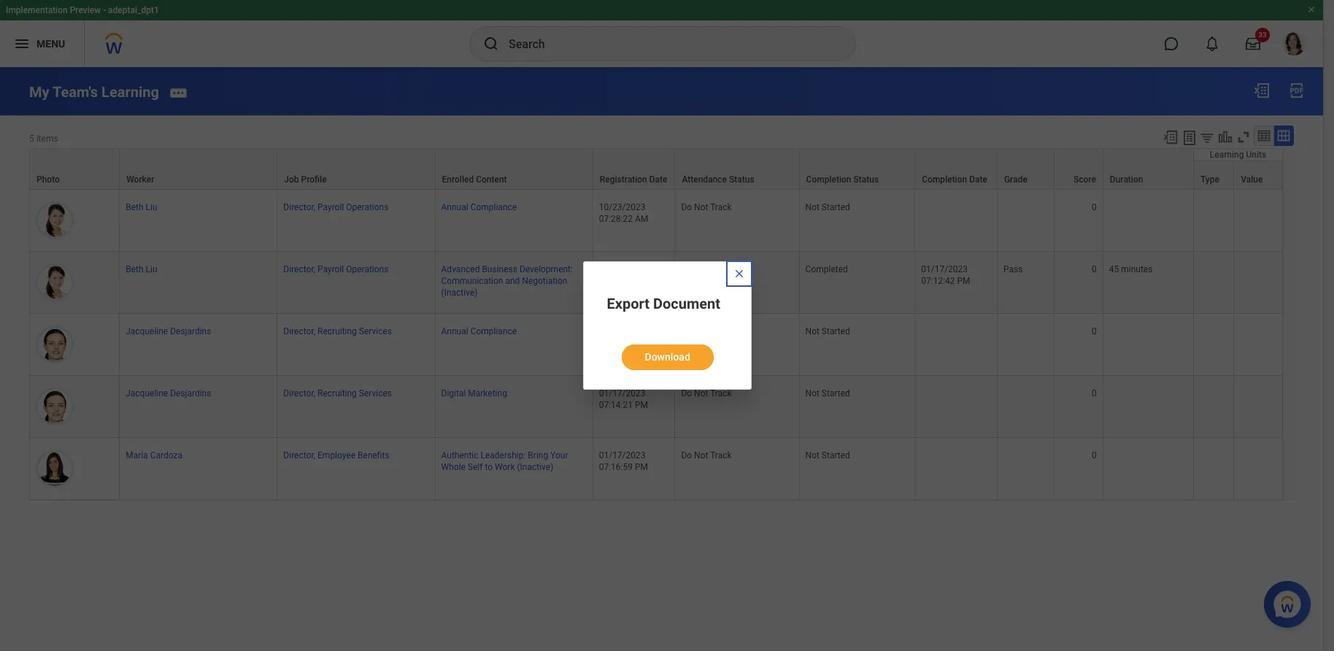 Task type: locate. For each thing, give the bounding box(es) containing it.
pm inside the 01/17/2023 07:12:42 pm
[[958, 276, 971, 286]]

3 director, from the top
[[284, 326, 316, 337]]

annual compliance link for director, payroll operations
[[441, 199, 517, 212]]

0 vertical spatial 10/23/2023 07:28:22 am
[[599, 202, 649, 224]]

director,
[[284, 202, 316, 212], [284, 264, 316, 274], [284, 326, 316, 337], [284, 389, 316, 399], [284, 451, 316, 461]]

value
[[1242, 174, 1264, 185]]

2 status from the left
[[854, 174, 879, 185]]

my team's learning main content
[[0, 67, 1324, 514]]

profile
[[301, 174, 327, 185]]

1 vertical spatial liu
[[146, 264, 157, 274]]

digital marketing
[[441, 389, 507, 399]]

01/17/2023 inside 01/17/2023 07:16:59 pm
[[599, 451, 646, 461]]

jacqueline for annual compliance
[[126, 326, 168, 337]]

1 director, payroll operations link from the top
[[284, 199, 389, 212]]

0 vertical spatial compliance
[[471, 202, 517, 212]]

do
[[682, 202, 692, 212], [682, 264, 692, 274], [682, 389, 692, 399], [682, 451, 692, 461]]

1 vertical spatial 07:28:22
[[599, 338, 633, 348]]

2 liu from the top
[[146, 264, 157, 274]]

0 horizontal spatial completion
[[807, 174, 852, 185]]

1 recruiting from the top
[[318, 326, 357, 337]]

7 row from the top
[[29, 438, 1284, 500]]

2 0 from the top
[[1093, 264, 1097, 274]]

1 vertical spatial services
[[359, 389, 392, 399]]

cell
[[916, 190, 998, 252], [998, 190, 1055, 252], [1104, 190, 1195, 252], [1195, 190, 1235, 252], [1235, 190, 1284, 252], [593, 252, 676, 314], [1195, 252, 1235, 314], [1235, 252, 1284, 314], [916, 314, 998, 376], [998, 314, 1055, 376], [1104, 314, 1195, 376], [1195, 314, 1235, 376], [1235, 314, 1284, 376], [916, 376, 998, 438], [998, 376, 1055, 438], [1104, 376, 1195, 438], [1195, 376, 1235, 438], [1235, 376, 1284, 438], [916, 438, 998, 500], [998, 438, 1055, 500], [1104, 438, 1195, 500], [1195, 438, 1235, 500], [1235, 438, 1284, 500]]

0 vertical spatial director, payroll operations link
[[284, 199, 389, 212]]

0 vertical spatial annual compliance
[[441, 202, 517, 212]]

communication
[[441, 276, 504, 286]]

2 not started from the top
[[806, 326, 851, 337]]

learning inside popup button
[[1211, 150, 1245, 160]]

1 annual compliance link from the top
[[441, 199, 517, 212]]

0
[[1093, 202, 1097, 212], [1093, 264, 1097, 274], [1093, 326, 1097, 337], [1093, 389, 1097, 399], [1093, 451, 1097, 461]]

2 do not track element from the top
[[682, 261, 732, 274]]

0 vertical spatial employee's photo (jacqueline desjardins) image
[[36, 326, 74, 364]]

1 jacqueline from the top
[[126, 326, 168, 337]]

team's
[[53, 83, 98, 101]]

annual compliance link down enrolled content
[[441, 199, 517, 212]]

operations
[[346, 202, 389, 212], [346, 264, 389, 274]]

beth liu link
[[126, 199, 157, 212], [126, 261, 157, 274]]

pm inside 01/17/2023 07:14:21 pm
[[635, 400, 648, 410]]

benefits
[[358, 451, 390, 461]]

am up download
[[635, 338, 649, 348]]

annual down enrolled
[[441, 202, 469, 212]]

01/17/2023 up the 07:14:21
[[599, 389, 646, 399]]

grade button
[[998, 149, 1055, 189]]

recruiting
[[318, 326, 357, 337], [318, 389, 357, 399]]

view printable version (pdf) image
[[1289, 82, 1306, 99]]

0 vertical spatial director, recruiting services link
[[284, 323, 392, 337]]

advanced business development: communication and negotiation (inactive)
[[441, 264, 573, 298]]

row containing type
[[29, 161, 1284, 190]]

2 07:28:22 from the top
[[599, 338, 633, 348]]

advanced business development: communication and negotiation (inactive) link
[[441, 261, 573, 298]]

(inactive) down communication
[[441, 288, 478, 298]]

2 recruiting from the top
[[318, 389, 357, 399]]

duration button
[[1104, 149, 1194, 189]]

3 0 from the top
[[1093, 326, 1097, 337]]

3 do from the top
[[682, 389, 692, 399]]

2 payroll from the top
[[318, 264, 344, 274]]

desjardins
[[170, 326, 211, 337], [170, 389, 211, 399]]

annual compliance link for director, recruiting services
[[441, 323, 517, 337]]

export to excel image left 'export to worksheets' image
[[1163, 129, 1179, 145]]

beth liu for advanced
[[126, 264, 157, 274]]

profile logan mcneil element
[[1274, 28, 1315, 60]]

2 started from the top
[[822, 326, 851, 337]]

2 jacqueline desjardins from the top
[[126, 389, 211, 399]]

1 vertical spatial export to excel image
[[1163, 129, 1179, 145]]

services for annual compliance
[[359, 326, 392, 337]]

compliance down advanced business development: communication and negotiation (inactive)
[[471, 326, 517, 337]]

10/23/2023 07:28:22 am down export
[[599, 326, 649, 348]]

1 vertical spatial director, recruiting services link
[[284, 386, 392, 399]]

2 beth from the top
[[126, 264, 144, 274]]

0 vertical spatial jacqueline desjardins
[[126, 326, 211, 337]]

export to excel image for 'export to worksheets' image
[[1163, 129, 1179, 145]]

units
[[1247, 150, 1267, 160]]

4 do from the top
[[682, 451, 692, 461]]

1 payroll from the top
[[318, 202, 344, 212]]

1 vertical spatial pm
[[635, 400, 648, 410]]

director, recruiting services link
[[284, 323, 392, 337], [284, 386, 392, 399]]

maria
[[126, 451, 148, 461]]

1 horizontal spatial learning
[[1211, 150, 1245, 160]]

0 vertical spatial export to excel image
[[1254, 82, 1271, 99]]

do not track for 10/23/2023 07:28:22 am
[[682, 202, 732, 212]]

annual compliance
[[441, 202, 517, 212], [441, 326, 517, 337]]

employee's photo (beth liu) image for the view printable version (pdf) image
[[36, 201, 74, 239]]

5 director, from the top
[[284, 451, 316, 461]]

director, for 'advanced business development: communication and negotiation (inactive)' link
[[284, 264, 316, 274]]

compliance for director, payroll operations
[[471, 202, 517, 212]]

1 vertical spatial beth
[[126, 264, 144, 274]]

2 do not track from the top
[[682, 264, 732, 274]]

marketing
[[468, 389, 507, 399]]

1 vertical spatial payroll
[[318, 264, 344, 274]]

1 liu from the top
[[146, 202, 157, 212]]

10/23/2023 07:28:22 am down the registration
[[599, 202, 649, 224]]

do not track
[[682, 202, 732, 212], [682, 264, 732, 274], [682, 389, 732, 399], [682, 451, 732, 461]]

download region
[[607, 333, 729, 372]]

document
[[654, 295, 721, 313]]

registration date button
[[593, 149, 675, 189]]

07:28:22
[[599, 214, 633, 224], [599, 338, 633, 348]]

export to excel image
[[1254, 82, 1271, 99], [1163, 129, 1179, 145]]

my team's learning
[[29, 83, 159, 101]]

1 director, recruiting services link from the top
[[284, 323, 392, 337]]

registration date
[[600, 174, 668, 185]]

compliance
[[471, 202, 517, 212], [471, 326, 517, 337]]

2 am from the top
[[635, 338, 649, 348]]

completed
[[806, 264, 848, 274]]

10/23/2023 down export
[[599, 326, 646, 337]]

pass element
[[1004, 261, 1023, 274]]

1 desjardins from the top
[[170, 326, 211, 337]]

10/23/2023 down the registration
[[599, 202, 646, 212]]

0 vertical spatial services
[[359, 326, 392, 337]]

annual compliance link down communication
[[441, 323, 517, 337]]

4 0 from the top
[[1093, 389, 1097, 399]]

value button
[[1235, 161, 1283, 189]]

2 annual from the top
[[441, 326, 469, 337]]

status
[[730, 174, 755, 185], [854, 174, 879, 185]]

1 date from the left
[[650, 174, 668, 185]]

completion date
[[923, 174, 988, 185]]

annual compliance down communication
[[441, 326, 517, 337]]

1 horizontal spatial status
[[854, 174, 879, 185]]

1 07:28:22 from the top
[[599, 214, 633, 224]]

not started for 5th row from the bottom of the my team's learning main content
[[806, 202, 851, 212]]

1 do not track element from the top
[[682, 199, 732, 212]]

4 do not track from the top
[[682, 451, 732, 461]]

5 row from the top
[[29, 314, 1284, 376]]

director, recruiting services for digital marketing
[[284, 389, 392, 399]]

expand table image
[[1277, 128, 1292, 143]]

3 row from the top
[[29, 190, 1284, 252]]

0 vertical spatial annual compliance link
[[441, 199, 517, 212]]

0 vertical spatial beth liu
[[126, 202, 157, 212]]

row containing maria cardoza
[[29, 438, 1284, 500]]

2 director, from the top
[[284, 264, 316, 274]]

1 operations from the top
[[346, 202, 389, 212]]

do not track element
[[682, 199, 732, 212], [682, 261, 732, 274], [682, 386, 732, 399], [682, 448, 732, 461]]

1 vertical spatial annual compliance
[[441, 326, 517, 337]]

beth liu
[[126, 202, 157, 212], [126, 264, 157, 274]]

not started element
[[806, 199, 851, 212], [806, 323, 851, 337], [806, 386, 851, 399], [806, 448, 851, 461]]

1 director, payroll operations from the top
[[284, 202, 389, 212]]

1 vertical spatial employee's photo (jacqueline desjardins) image
[[36, 388, 74, 426]]

date inside the registration date popup button
[[650, 174, 668, 185]]

not started for row containing maria cardoza
[[806, 451, 851, 461]]

0 vertical spatial annual
[[441, 202, 469, 212]]

export to excel image left the view printable version (pdf) image
[[1254, 82, 1271, 99]]

beth for annual
[[126, 202, 144, 212]]

1 vertical spatial annual
[[441, 326, 469, 337]]

1 vertical spatial director, recruiting services
[[284, 389, 392, 399]]

0 vertical spatial beth
[[126, 202, 144, 212]]

0 vertical spatial director, payroll operations
[[284, 202, 389, 212]]

1 do from the top
[[682, 202, 692, 212]]

do right 01/17/2023 07:16:59 pm
[[682, 451, 692, 461]]

2 10/23/2023 from the top
[[599, 326, 646, 337]]

2 annual compliance link from the top
[[441, 323, 517, 337]]

1 horizontal spatial export to excel image
[[1254, 82, 1271, 99]]

2 track from the top
[[711, 264, 732, 274]]

jacqueline desjardins
[[126, 326, 211, 337], [126, 389, 211, 399]]

1 vertical spatial annual compliance link
[[441, 323, 517, 337]]

10/23/2023 for director, payroll operations
[[599, 202, 646, 212]]

pm right 07:12:42
[[958, 276, 971, 286]]

1 jacqueline desjardins from the top
[[126, 326, 211, 337]]

1 vertical spatial beth liu link
[[126, 261, 157, 274]]

1 vertical spatial beth liu
[[126, 264, 157, 274]]

advanced
[[441, 264, 480, 274]]

1 annual compliance from the top
[[441, 202, 517, 212]]

1 am from the top
[[635, 214, 649, 224]]

0 vertical spatial (inactive)
[[441, 288, 478, 298]]

pm
[[958, 276, 971, 286], [635, 400, 648, 410], [635, 462, 648, 473]]

notifications large image
[[1206, 37, 1220, 51]]

1 horizontal spatial completion
[[923, 174, 968, 185]]

jacqueline desjardins link for annual
[[126, 323, 211, 337]]

2 operations from the top
[[346, 264, 389, 274]]

1 horizontal spatial date
[[970, 174, 988, 185]]

1 completion from the left
[[807, 174, 852, 185]]

10/23/2023 for director, recruiting services
[[599, 326, 646, 337]]

date
[[650, 174, 668, 185], [970, 174, 988, 185]]

(inactive) inside advanced business development: communication and negotiation (inactive)
[[441, 288, 478, 298]]

2 annual compliance from the top
[[441, 326, 517, 337]]

development:
[[520, 264, 573, 274]]

am down registration date
[[635, 214, 649, 224]]

annual compliance link
[[441, 199, 517, 212], [441, 323, 517, 337]]

negotiation
[[522, 276, 568, 286]]

2 do from the top
[[682, 264, 692, 274]]

do not track element for 01/17/2023 07:14:21 pm
[[682, 386, 732, 399]]

date right the registration
[[650, 174, 668, 185]]

director, for authentic leadership: bring your whole self to work (inactive) link
[[284, 451, 316, 461]]

0 vertical spatial desjardins
[[170, 326, 211, 337]]

grade
[[1005, 174, 1028, 185]]

1 services from the top
[[359, 326, 392, 337]]

not started for third row from the bottom
[[806, 326, 851, 337]]

5 0 from the top
[[1093, 451, 1097, 461]]

liu for annual
[[146, 202, 157, 212]]

desjardins for annual
[[170, 326, 211, 337]]

3 not started from the top
[[806, 389, 851, 399]]

1 started from the top
[[822, 202, 851, 212]]

4 director, from the top
[[284, 389, 316, 399]]

1 director, recruiting services from the top
[[284, 326, 392, 337]]

desjardins for digital
[[170, 389, 211, 399]]

row
[[29, 148, 1284, 190], [29, 161, 1284, 190], [29, 190, 1284, 252], [29, 252, 1284, 314], [29, 314, 1284, 376], [29, 376, 1284, 438], [29, 438, 1284, 500]]

operations for annual compliance
[[346, 202, 389, 212]]

beth
[[126, 202, 144, 212], [126, 264, 144, 274]]

director, payroll operations
[[284, 202, 389, 212], [284, 264, 389, 274]]

07:28:22 down export
[[599, 338, 633, 348]]

annual compliance down enrolled content
[[441, 202, 517, 212]]

3 do not track from the top
[[682, 389, 732, 399]]

1 vertical spatial employee's photo (beth liu) image
[[36, 264, 74, 302]]

beth liu link for annual
[[126, 199, 157, 212]]

0 vertical spatial 10/23/2023
[[599, 202, 646, 212]]

01/17/2023 up 07:16:59
[[599, 451, 646, 461]]

1 beth liu from the top
[[126, 202, 157, 212]]

2 director, recruiting services from the top
[[284, 389, 392, 399]]

2 beth liu from the top
[[126, 264, 157, 274]]

do up document
[[682, 264, 692, 274]]

learning units button
[[1195, 149, 1283, 161]]

your
[[551, 451, 568, 461]]

1 employee's photo (beth liu) image from the top
[[36, 201, 74, 239]]

3 not started element from the top
[[806, 386, 851, 399]]

1 vertical spatial jacqueline desjardins
[[126, 389, 211, 399]]

implementation preview -   adeptai_dpt1
[[6, 5, 159, 15]]

employee's photo (beth liu) image
[[36, 201, 74, 239], [36, 264, 74, 302]]

1 vertical spatial director, payroll operations link
[[284, 261, 389, 274]]

1 vertical spatial operations
[[346, 264, 389, 274]]

director, for digital marketing link
[[284, 389, 316, 399]]

completion inside completion date popup button
[[923, 174, 968, 185]]

director, recruiting services
[[284, 326, 392, 337], [284, 389, 392, 399]]

2 director, payroll operations link from the top
[[284, 261, 389, 274]]

annual
[[441, 202, 469, 212], [441, 326, 469, 337]]

director, employee benefits
[[284, 451, 390, 461]]

annual down communication
[[441, 326, 469, 337]]

1 vertical spatial am
[[635, 338, 649, 348]]

recruiting for annual compliance
[[318, 326, 357, 337]]

3 track from the top
[[711, 389, 732, 399]]

0 vertical spatial liu
[[146, 202, 157, 212]]

0 vertical spatial beth liu link
[[126, 199, 157, 212]]

inbox large image
[[1247, 37, 1261, 51]]

2 beth liu link from the top
[[126, 261, 157, 274]]

track for 01/17/2023 07:14:21 pm
[[711, 389, 732, 399]]

0 vertical spatial director, recruiting services
[[284, 326, 392, 337]]

maria cardoza
[[126, 451, 183, 461]]

select to filter grid data image
[[1200, 130, 1216, 145]]

do not track element for 01/17/2023 07:16:59 pm
[[682, 448, 732, 461]]

01/17/2023 inside 01/17/2023 07:14:21 pm
[[599, 389, 646, 399]]

1 vertical spatial 10/23/2023 07:28:22 am
[[599, 326, 649, 348]]

do for 01/17/2023 07:16:59 pm
[[682, 451, 692, 461]]

date for registration date
[[650, 174, 668, 185]]

0 vertical spatial payroll
[[318, 202, 344, 212]]

am
[[635, 214, 649, 224], [635, 338, 649, 348]]

1 vertical spatial learning
[[1211, 150, 1245, 160]]

1 vertical spatial desjardins
[[170, 389, 211, 399]]

pm right the 07:14:21
[[635, 400, 648, 410]]

01/17/2023
[[922, 264, 968, 274], [599, 389, 646, 399], [599, 451, 646, 461]]

10/23/2023 07:28:22 am
[[599, 202, 649, 224], [599, 326, 649, 348]]

01/17/2023 for 07:12:42
[[922, 264, 968, 274]]

1 10/23/2023 from the top
[[599, 202, 646, 212]]

2 director, recruiting services link from the top
[[284, 386, 392, 399]]

0 horizontal spatial export to excel image
[[1163, 129, 1179, 145]]

0 vertical spatial 07:28:22
[[599, 214, 633, 224]]

2 services from the top
[[359, 389, 392, 399]]

annual for director, payroll operations
[[441, 202, 469, 212]]

liu
[[146, 202, 157, 212], [146, 264, 157, 274]]

track for 10/23/2023 07:28:22 am
[[711, 202, 732, 212]]

pm right 07:16:59
[[635, 462, 648, 473]]

employee's photo (jacqueline desjardins) image
[[36, 326, 74, 364], [36, 388, 74, 426]]

learning units
[[1211, 150, 1267, 160]]

started
[[822, 202, 851, 212], [822, 326, 851, 337], [822, 389, 851, 399], [822, 451, 851, 461]]

1 10/23/2023 07:28:22 am from the top
[[599, 202, 649, 224]]

0 vertical spatial employee's photo (beth liu) image
[[36, 201, 74, 239]]

1 vertical spatial 10/23/2023
[[599, 326, 646, 337]]

date inside completion date popup button
[[970, 174, 988, 185]]

1 jacqueline desjardins link from the top
[[126, 323, 211, 337]]

0 vertical spatial 01/17/2023
[[922, 264, 968, 274]]

2 vertical spatial pm
[[635, 462, 648, 473]]

1 track from the top
[[711, 202, 732, 212]]

bring
[[528, 451, 549, 461]]

2 date from the left
[[970, 174, 988, 185]]

do for 01/17/2023 07:14:21 pm
[[682, 389, 692, 399]]

0 vertical spatial pm
[[958, 276, 971, 286]]

4 not started element from the top
[[806, 448, 851, 461]]

1 not started from the top
[[806, 202, 851, 212]]

not
[[695, 202, 709, 212], [806, 202, 820, 212], [695, 264, 709, 274], [806, 326, 820, 337], [695, 389, 709, 399], [806, 389, 820, 399], [695, 451, 709, 461], [806, 451, 820, 461]]

learning right team's
[[102, 83, 159, 101]]

4 started from the top
[[822, 451, 851, 461]]

0 for 2nd row from the bottom of the my team's learning main content
[[1093, 389, 1097, 399]]

1 vertical spatial director, payroll operations
[[284, 264, 389, 274]]

1 vertical spatial compliance
[[471, 326, 517, 337]]

0 horizontal spatial status
[[730, 174, 755, 185]]

jacqueline desjardins link for digital
[[126, 386, 211, 399]]

45 minutes
[[1110, 264, 1153, 274]]

45
[[1110, 264, 1120, 274]]

1 beth liu link from the top
[[126, 199, 157, 212]]

01/17/2023 inside the 01/17/2023 07:12:42 pm
[[922, 264, 968, 274]]

(inactive)
[[441, 288, 478, 298], [517, 462, 554, 473]]

2 director, payroll operations from the top
[[284, 264, 389, 274]]

completion for completion date
[[923, 174, 968, 185]]

started for not started element corresponding to the annual compliance link for director, payroll operations
[[822, 202, 851, 212]]

2 jacqueline desjardins link from the top
[[126, 386, 211, 399]]

1 horizontal spatial (inactive)
[[517, 462, 554, 473]]

export
[[607, 295, 650, 313]]

completion inside completion status popup button
[[807, 174, 852, 185]]

07:28:22 down the registration
[[599, 214, 633, 224]]

2 compliance from the top
[[471, 326, 517, 337]]

my
[[29, 83, 49, 101]]

status for completion status
[[854, 174, 879, 185]]

not started element for the annual compliance link related to director, recruiting services
[[806, 323, 851, 337]]

0 for 4th row from the bottom of the my team's learning main content
[[1093, 264, 1097, 274]]

0 vertical spatial am
[[635, 214, 649, 224]]

payroll for advanced business development: communication and negotiation (inactive)
[[318, 264, 344, 274]]

employee
[[318, 451, 356, 461]]

01/17/2023 up 07:12:42
[[922, 264, 968, 274]]

01/17/2023 for 07:14:21
[[599, 389, 646, 399]]

4 do not track element from the top
[[682, 448, 732, 461]]

1 do not track from the top
[[682, 202, 732, 212]]

0 horizontal spatial (inactive)
[[441, 288, 478, 298]]

0 vertical spatial recruiting
[[318, 326, 357, 337]]

completion date button
[[916, 149, 998, 189]]

not started
[[806, 202, 851, 212], [806, 326, 851, 337], [806, 389, 851, 399], [806, 451, 851, 461]]

expand/collapse chart image
[[1218, 129, 1234, 145]]

1 row from the top
[[29, 148, 1284, 190]]

row containing learning units
[[29, 148, 1284, 190]]

2 row from the top
[[29, 161, 1284, 190]]

1 annual from the top
[[441, 202, 469, 212]]

do down the attendance
[[682, 202, 692, 212]]

1 vertical spatial 01/17/2023
[[599, 389, 646, 399]]

4 track from the top
[[711, 451, 732, 461]]

do not track for 01/17/2023 07:16:59 pm
[[682, 451, 732, 461]]

3 do not track element from the top
[[682, 386, 732, 399]]

learning down expand/collapse chart icon
[[1211, 150, 1245, 160]]

0 vertical spatial operations
[[346, 202, 389, 212]]

0 vertical spatial learning
[[102, 83, 159, 101]]

2 vertical spatial 01/17/2023
[[599, 451, 646, 461]]

track
[[711, 202, 732, 212], [711, 264, 732, 274], [711, 389, 732, 399], [711, 451, 732, 461]]

2 employee's photo (beth liu) image from the top
[[36, 264, 74, 302]]

jacqueline desjardins link
[[126, 323, 211, 337], [126, 386, 211, 399]]

0 vertical spatial jacqueline desjardins link
[[126, 323, 211, 337]]

status for attendance status
[[730, 174, 755, 185]]

1 not started element from the top
[[806, 199, 851, 212]]

0 horizontal spatial date
[[650, 174, 668, 185]]

1 vertical spatial (inactive)
[[517, 462, 554, 473]]

implementation preview -   adeptai_dpt1 banner
[[0, 0, 1324, 67]]

do down the download button
[[682, 389, 692, 399]]

1 vertical spatial jacqueline desjardins link
[[126, 386, 211, 399]]

1 vertical spatial recruiting
[[318, 389, 357, 399]]

enrolled content
[[442, 174, 507, 185]]

1 status from the left
[[730, 174, 755, 185]]

5
[[29, 133, 34, 144]]

attendance status
[[682, 174, 755, 185]]

do not track element for 10/23/2023 07:28:22 am
[[682, 199, 732, 212]]

photo button
[[30, 149, 119, 189]]

0 vertical spatial jacqueline
[[126, 326, 168, 337]]

1 beth from the top
[[126, 202, 144, 212]]

2 10/23/2023 07:28:22 am from the top
[[599, 326, 649, 348]]

compliance down content
[[471, 202, 517, 212]]

1 compliance from the top
[[471, 202, 517, 212]]

2 jacqueline from the top
[[126, 389, 168, 399]]

2 completion from the left
[[923, 174, 968, 185]]

director, recruiting services link for annual
[[284, 323, 392, 337]]

toolbar
[[1157, 125, 1295, 148]]

5 items
[[29, 133, 58, 144]]

director, payroll operations link for annual
[[284, 199, 389, 212]]

date left grade
[[970, 174, 988, 185]]

01/17/2023 07:16:59 pm
[[599, 451, 648, 473]]

(inactive) down bring at the bottom left of page
[[517, 462, 554, 473]]

1 vertical spatial jacqueline
[[126, 389, 168, 399]]

07:12:42
[[922, 276, 956, 286]]

3 started from the top
[[822, 389, 851, 399]]

director, recruiting services for annual compliance
[[284, 326, 392, 337]]

4 row from the top
[[29, 252, 1284, 314]]

completion for completion status
[[807, 174, 852, 185]]

01/17/2023 for 07:16:59
[[599, 451, 646, 461]]

services
[[359, 326, 392, 337], [359, 389, 392, 399]]

do not track for 01/17/2023 07:14:21 pm
[[682, 389, 732, 399]]

pm inside 01/17/2023 07:16:59 pm
[[635, 462, 648, 473]]

download button
[[622, 345, 714, 370]]

2 not started element from the top
[[806, 323, 851, 337]]

worker
[[126, 174, 154, 185]]



Task type: vqa. For each thing, say whether or not it's contained in the screenshot.
the top services
yes



Task type: describe. For each thing, give the bounding box(es) containing it.
started for not started element for digital marketing link
[[822, 389, 851, 399]]

preview
[[70, 5, 101, 15]]

implementation
[[6, 5, 68, 15]]

pm for 01/17/2023 07:14:21 pm
[[635, 400, 648, 410]]

01/17/2023 07:14:21 pm
[[599, 389, 648, 410]]

export to worksheets image
[[1182, 129, 1199, 147]]

2 employee's photo (jacqueline desjardins) image from the top
[[36, 388, 74, 426]]

jacqueline for digital marketing
[[126, 389, 168, 399]]

started for not started element related to the annual compliance link related to director, recruiting services
[[822, 326, 851, 337]]

operations for advanced business development: communication and negotiation (inactive)
[[346, 264, 389, 274]]

job profile button
[[278, 149, 435, 189]]

score button
[[1055, 149, 1103, 189]]

1 director, from the top
[[284, 202, 316, 212]]

export to excel image for the view printable version (pdf) image
[[1254, 82, 1271, 99]]

enrolled
[[442, 174, 474, 185]]

whole
[[441, 462, 466, 473]]

digital marketing link
[[441, 386, 507, 399]]

payroll for annual compliance
[[318, 202, 344, 212]]

director, payroll operations link for advanced
[[284, 261, 389, 274]]

attendance status button
[[676, 149, 799, 189]]

close image
[[734, 268, 745, 280]]

07:28:22 for director, payroll operations
[[599, 214, 633, 224]]

10/23/2023 07:28:22 am for operations
[[599, 202, 649, 224]]

digital
[[441, 389, 466, 399]]

track for 01/17/2023 07:16:59 pm
[[711, 451, 732, 461]]

employee's photo (beth liu) image for 'export to worksheets' image
[[36, 264, 74, 302]]

annual compliance for director, payroll operations
[[441, 202, 517, 212]]

leadership:
[[481, 451, 526, 461]]

completed element
[[806, 261, 848, 274]]

annual for director, recruiting services
[[441, 326, 469, 337]]

01/17/2023 07:12:42 pm
[[922, 264, 971, 286]]

score
[[1074, 174, 1097, 185]]

07:28:22 for director, recruiting services
[[599, 338, 633, 348]]

attendance
[[682, 174, 727, 185]]

director, payroll operations for annual compliance
[[284, 202, 389, 212]]

beth liu link for advanced
[[126, 261, 157, 274]]

07:16:59
[[599, 462, 633, 473]]

minutes
[[1122, 264, 1153, 274]]

items
[[36, 133, 58, 144]]

director, employee benefits link
[[284, 448, 390, 461]]

07:14:21
[[599, 400, 633, 410]]

am for director, payroll operations
[[635, 214, 649, 224]]

adeptai_dpt1
[[108, 5, 159, 15]]

date for completion date
[[970, 174, 988, 185]]

cardoza
[[150, 451, 183, 461]]

director, recruiting services link for digital
[[284, 386, 392, 399]]

1 employee's photo (jacqueline desjardins) image from the top
[[36, 326, 74, 364]]

worker button
[[120, 149, 277, 189]]

close environment banner image
[[1308, 5, 1317, 14]]

search image
[[483, 35, 500, 53]]

to
[[485, 462, 493, 473]]

work
[[495, 462, 515, 473]]

type
[[1201, 174, 1220, 185]]

0 for row containing maria cardoza
[[1093, 451, 1097, 461]]

10/23/2023 07:28:22 am for services
[[599, 326, 649, 348]]

6 row from the top
[[29, 376, 1284, 438]]

not started element for authentic leadership: bring your whole self to work (inactive) link
[[806, 448, 851, 461]]

fullscreen image
[[1236, 129, 1252, 145]]

completion status button
[[800, 149, 915, 189]]

recruiting for digital marketing
[[318, 389, 357, 399]]

maria cardoza link
[[126, 448, 183, 461]]

not started for 2nd row from the bottom of the my team's learning main content
[[806, 389, 851, 399]]

toolbar inside my team's learning main content
[[1157, 125, 1295, 148]]

-
[[103, 5, 106, 15]]

job
[[284, 174, 299, 185]]

self
[[468, 462, 483, 473]]

authentic
[[441, 451, 479, 461]]

services for digital marketing
[[359, 389, 392, 399]]

not started element for the annual compliance link for director, payroll operations
[[806, 199, 851, 212]]

(inactive) inside the authentic leadership: bring your whole self to work (inactive)
[[517, 462, 554, 473]]

started for authentic leadership: bring your whole self to work (inactive) link's not started element
[[822, 451, 851, 461]]

am for director, recruiting services
[[635, 338, 649, 348]]

enrolled content button
[[436, 149, 593, 189]]

pm for 01/17/2023 07:16:59 pm
[[635, 462, 648, 473]]

compliance for director, recruiting services
[[471, 326, 517, 337]]

export document dialog
[[583, 261, 752, 390]]

do for 10/23/2023 07:28:22 am
[[682, 202, 692, 212]]

and
[[506, 276, 520, 286]]

job profile
[[284, 174, 327, 185]]

annual compliance for director, recruiting services
[[441, 326, 517, 337]]

jacqueline desjardins for digital
[[126, 389, 211, 399]]

authentic leadership: bring your whole self to work (inactive) link
[[441, 448, 568, 473]]

employee's photo (maria cardoza) image
[[36, 450, 74, 488]]

beth liu for annual
[[126, 202, 157, 212]]

director, payroll operations for advanced business development: communication and negotiation (inactive)
[[284, 264, 389, 274]]

export document
[[607, 295, 721, 313]]

type button
[[1195, 161, 1234, 189]]

jacqueline desjardins for annual
[[126, 326, 211, 337]]

business
[[482, 264, 518, 274]]

beth for advanced
[[126, 264, 144, 274]]

content
[[476, 174, 507, 185]]

pm for 01/17/2023 07:12:42 pm
[[958, 276, 971, 286]]

not started element for digital marketing link
[[806, 386, 851, 399]]

authentic leadership: bring your whole self to work (inactive)
[[441, 451, 568, 473]]

liu for advanced
[[146, 264, 157, 274]]

0 horizontal spatial learning
[[102, 83, 159, 101]]

duration
[[1111, 174, 1144, 185]]

0 for third row from the bottom
[[1093, 326, 1097, 337]]

download
[[645, 351, 691, 363]]

table image
[[1258, 128, 1272, 143]]

registration
[[600, 174, 648, 185]]

my team's learning element
[[29, 83, 159, 101]]

completion status
[[807, 174, 879, 185]]

photo
[[37, 174, 60, 185]]

pass
[[1004, 264, 1023, 274]]

0 for 5th row from the bottom of the my team's learning main content
[[1093, 202, 1097, 212]]



